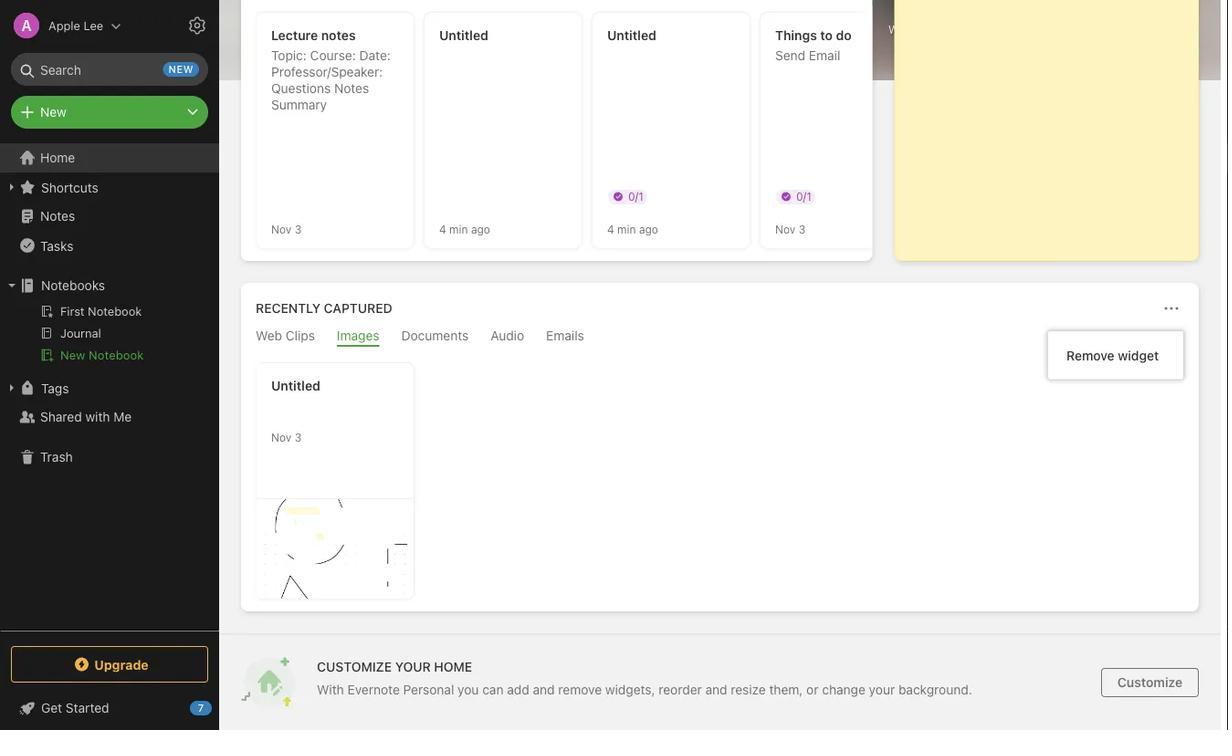 Task type: locate. For each thing, give the bounding box(es) containing it.
trash
[[40, 450, 73, 465]]

wednesday, november 15, 2023
[[888, 23, 1070, 36]]

notes link
[[0, 202, 218, 231]]

can
[[482, 682, 504, 697]]

tags
[[41, 381, 69, 396]]

2 ago from the left
[[639, 223, 658, 236]]

Help and Learning task checklist field
[[0, 694, 219, 723]]

recently captured
[[256, 301, 392, 316]]

me
[[113, 410, 132, 425]]

images
[[337, 328, 379, 343]]

new
[[40, 105, 66, 120], [60, 348, 85, 362]]

0 horizontal spatial 4
[[439, 223, 446, 236]]

upgrade
[[94, 657, 149, 672]]

audio
[[491, 328, 524, 343]]

shared with me
[[40, 410, 132, 425]]

notes
[[334, 81, 369, 96], [40, 209, 75, 224]]

nov
[[271, 223, 292, 236], [775, 223, 796, 236], [271, 431, 292, 444]]

them,
[[769, 682, 803, 697]]

get
[[41, 701, 62, 716]]

thumbnail image
[[257, 499, 414, 599]]

with
[[317, 682, 344, 697]]

0 horizontal spatial 0/1
[[628, 190, 644, 203]]

shared
[[40, 410, 82, 425]]

1 horizontal spatial 0/1
[[796, 190, 812, 203]]

remove
[[1067, 348, 1115, 363]]

more actions image
[[1161, 298, 1182, 320]]

notes down professor/speaker:
[[334, 81, 369, 96]]

notes inside tree
[[40, 209, 75, 224]]

upgrade button
[[11, 646, 208, 683]]

1 horizontal spatial untitled
[[439, 28, 488, 43]]

lecture
[[271, 28, 318, 43]]

or
[[806, 682, 819, 697]]

new inside popup button
[[40, 105, 66, 120]]

and left "resize"
[[705, 682, 727, 697]]

captured
[[324, 301, 392, 316]]

1 horizontal spatial and
[[705, 682, 727, 697]]

your
[[395, 659, 431, 674]]

4 min ago
[[439, 223, 490, 236], [607, 223, 658, 236]]

new inside button
[[60, 348, 85, 362]]

new for new
[[40, 105, 66, 120]]

home
[[40, 150, 75, 165]]

customize button
[[1101, 668, 1199, 698]]

lee
[[84, 19, 103, 32]]

Search text field
[[24, 53, 195, 86]]

0/1 for 3
[[796, 190, 812, 203]]

untitled for min
[[439, 28, 488, 43]]

images tab
[[337, 328, 379, 347]]

remove widget link
[[1048, 342, 1183, 368]]

notebook
[[89, 348, 144, 362]]

new for new notebook
[[60, 348, 85, 362]]

email
[[809, 48, 840, 63]]

send
[[775, 48, 805, 63]]

notebooks
[[41, 278, 105, 293]]

1 horizontal spatial notes
[[334, 81, 369, 96]]

1 4 from the left
[[439, 223, 446, 236]]

new
[[169, 63, 194, 75]]

tab panel containing lecture notes
[[241, 0, 1228, 261]]

0 horizontal spatial ago
[[471, 223, 490, 236]]

customize your home with evernote personal you can add and remove widgets, reorder and resize them, or change your background.
[[317, 659, 972, 697]]

0 horizontal spatial 4 min ago
[[439, 223, 490, 236]]

0 vertical spatial notes
[[334, 81, 369, 96]]

1 vertical spatial notes
[[40, 209, 75, 224]]

1 0/1 from the left
[[628, 190, 644, 203]]

0/1
[[628, 190, 644, 203], [796, 190, 812, 203]]

notes up tasks
[[40, 209, 75, 224]]

More actions field
[[1159, 296, 1184, 321]]

3 inside 'images' tab panel
[[295, 431, 301, 444]]

images tab panel
[[241, 347, 1199, 612]]

2 0/1 from the left
[[796, 190, 812, 203]]

recently
[[256, 301, 321, 316]]

1 horizontal spatial 4
[[607, 223, 614, 236]]

1 vertical spatial new
[[60, 348, 85, 362]]

recently captured button
[[252, 298, 392, 320]]

new button
[[11, 96, 208, 129]]

summary
[[271, 97, 327, 112]]

1 min from the left
[[449, 223, 468, 236]]

new notebook group
[[0, 300, 218, 373]]

1 horizontal spatial 4 min ago
[[607, 223, 658, 236]]

0 horizontal spatial and
[[533, 682, 555, 697]]

with
[[85, 410, 110, 425]]

new up tags
[[60, 348, 85, 362]]

tree
[[0, 143, 219, 630]]

widgets,
[[605, 682, 655, 697]]

documents tab
[[401, 328, 469, 347]]

morning,
[[289, 18, 360, 40]]

0 horizontal spatial untitled
[[271, 378, 320, 394]]

customize
[[1117, 675, 1183, 690]]

and right add
[[533, 682, 555, 697]]

0 horizontal spatial min
[[449, 223, 468, 236]]

untitled inside 'images' tab panel
[[271, 378, 320, 394]]

trash link
[[0, 443, 218, 472]]

change
[[822, 682, 866, 697]]

new up "home"
[[40, 105, 66, 120]]

good morning, apple!
[[241, 18, 416, 40]]

your
[[869, 682, 895, 697]]

home
[[434, 659, 472, 674]]

and
[[533, 682, 555, 697], [705, 682, 727, 697]]

tab panel
[[241, 0, 1228, 261]]

1 horizontal spatial ago
[[639, 223, 658, 236]]

notes
[[321, 28, 356, 43]]

started
[[66, 701, 109, 716]]

emails tab
[[546, 328, 584, 347]]

ago
[[471, 223, 490, 236], [639, 223, 658, 236]]

min
[[449, 223, 468, 236], [617, 223, 636, 236]]

3
[[295, 223, 301, 236], [799, 223, 806, 236], [295, 431, 301, 444]]

untitled
[[439, 28, 488, 43], [607, 28, 656, 43], [271, 378, 320, 394]]

tree containing home
[[0, 143, 219, 630]]

0 vertical spatial new
[[40, 105, 66, 120]]

personal
[[403, 682, 454, 697]]

tab list
[[245, 328, 1195, 347]]

nov 3 inside 'images' tab panel
[[271, 431, 301, 444]]

1 horizontal spatial min
[[617, 223, 636, 236]]

web clips
[[256, 328, 315, 343]]

remove widget
[[1067, 348, 1159, 363]]

0 horizontal spatial notes
[[40, 209, 75, 224]]

nov 3
[[271, 223, 301, 236], [775, 223, 806, 236], [271, 431, 301, 444]]

shared with me link
[[0, 403, 218, 432]]

clips
[[286, 328, 315, 343]]

customize
[[317, 659, 392, 674]]



Task type: vqa. For each thing, say whether or not it's contained in the screenshot.
TRASH link
yes



Task type: describe. For each thing, give the bounding box(es) containing it.
evernote
[[347, 682, 400, 697]]

emails
[[546, 328, 584, 343]]

things to do send email
[[775, 28, 852, 63]]

untitled for 3
[[271, 378, 320, 394]]

shortcuts button
[[0, 173, 218, 202]]

resize
[[731, 682, 766, 697]]

lecture notes topic: course: date: professor/speaker: questions notes summary
[[271, 28, 391, 112]]

date:
[[359, 48, 391, 63]]

apple
[[48, 19, 80, 32]]

remove
[[558, 682, 602, 697]]

click to collapse image
[[212, 697, 226, 719]]

good
[[241, 18, 285, 40]]

apple!
[[364, 18, 416, 40]]

notebooks link
[[0, 271, 218, 300]]

wednesday,
[[888, 23, 959, 36]]

new notebook
[[60, 348, 144, 362]]

documents
[[401, 328, 469, 343]]

things
[[775, 28, 817, 43]]

7
[[198, 703, 204, 715]]

get started
[[41, 701, 109, 716]]

2 4 min ago from the left
[[607, 223, 658, 236]]

background.
[[898, 682, 972, 697]]

2 min from the left
[[617, 223, 636, 236]]

2 and from the left
[[705, 682, 727, 697]]

course:
[[310, 48, 356, 63]]

1 and from the left
[[533, 682, 555, 697]]

notes inside the "lecture notes topic: course: date: professor/speaker: questions notes summary"
[[334, 81, 369, 96]]

add
[[507, 682, 529, 697]]

1 4 min ago from the left
[[439, 223, 490, 236]]

questions
[[271, 81, 331, 96]]

november
[[962, 23, 1023, 36]]

topic:
[[271, 48, 307, 63]]

2 4 from the left
[[607, 223, 614, 236]]

settings image
[[186, 15, 208, 37]]

shortcuts
[[41, 180, 98, 195]]

2 horizontal spatial untitled
[[607, 28, 656, 43]]

do
[[836, 28, 852, 43]]

new notebook button
[[0, 344, 218, 366]]

widget
[[1118, 348, 1159, 363]]

tab list containing web clips
[[245, 328, 1195, 347]]

new search field
[[24, 53, 199, 86]]

15,
[[1026, 23, 1040, 36]]

Start writing… text field
[[910, 0, 1197, 246]]

tasks button
[[0, 231, 218, 260]]

tags button
[[0, 373, 218, 403]]

0/1 for min
[[628, 190, 644, 203]]

apple lee
[[48, 19, 103, 32]]

2023
[[1043, 23, 1070, 36]]

expand tags image
[[5, 381, 19, 395]]

nov inside 'images' tab panel
[[271, 431, 292, 444]]

you
[[458, 682, 479, 697]]

to
[[820, 28, 833, 43]]

web
[[256, 328, 282, 343]]

1 ago from the left
[[471, 223, 490, 236]]

web clips tab
[[256, 328, 315, 347]]

reorder
[[659, 682, 702, 697]]

expand notebooks image
[[5, 279, 19, 293]]

audio tab
[[491, 328, 524, 347]]

tasks
[[40, 238, 73, 253]]

home link
[[0, 143, 219, 173]]

Account field
[[0, 7, 122, 44]]

professor/speaker:
[[271, 64, 383, 79]]



